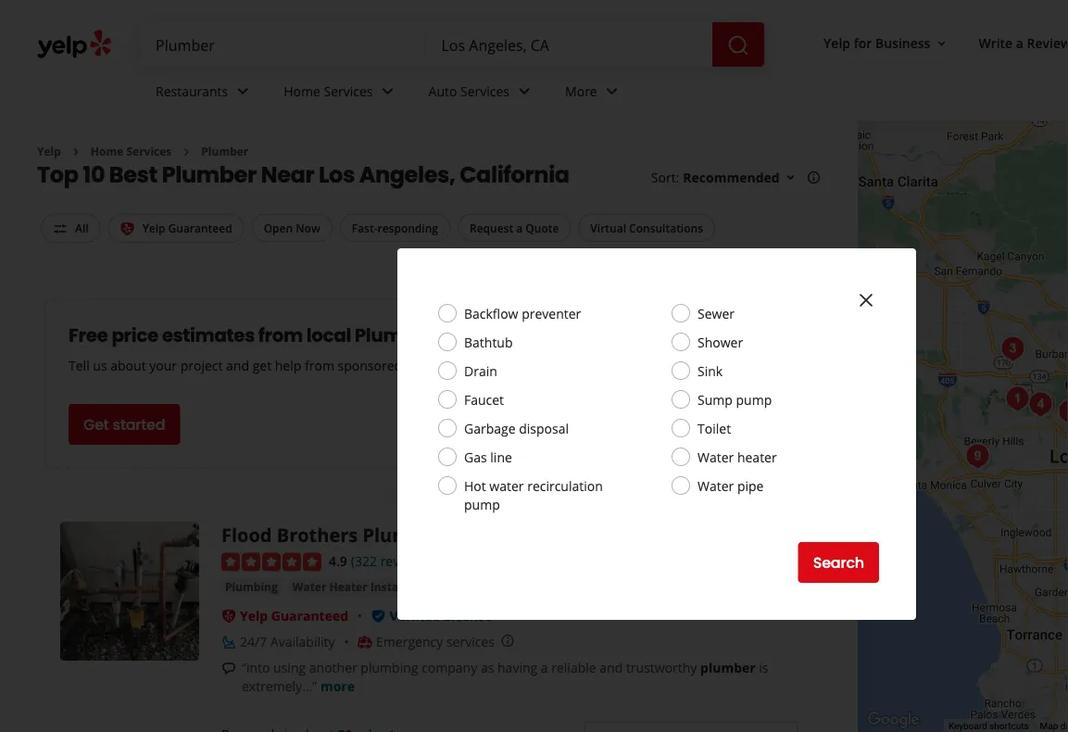 Task type: locate. For each thing, give the bounding box(es) containing it.
open
[[264, 220, 293, 235]]

yelp left for
[[824, 34, 851, 52]]

2 vertical spatial water
[[293, 579, 327, 595]]

a for request
[[517, 220, 523, 235]]

24 chevron down v2 image right restaurants
[[232, 80, 254, 102]]

shower
[[698, 333, 744, 351]]

water heater installation/repair
[[293, 579, 475, 595]]

yelp guaranteed right the 16 yelp guaranteed v2 "image"
[[142, 220, 232, 235]]

home services right top
[[91, 144, 172, 159]]

and right 'reliable'
[[600, 659, 623, 677]]

1 24 chevron down v2 image from the left
[[232, 80, 254, 102]]

1 horizontal spatial pump
[[736, 391, 772, 408]]

yelp
[[824, 34, 851, 52], [37, 144, 61, 159], [142, 220, 165, 235], [240, 607, 268, 625]]

gas
[[464, 448, 487, 466]]

0 vertical spatial from
[[258, 322, 303, 348]]

project
[[180, 356, 223, 374]]

and
[[226, 356, 249, 374], [600, 659, 623, 677]]

google image
[[864, 708, 925, 732]]

1 horizontal spatial yelp guaranteed
[[240, 607, 349, 625]]

pump
[[736, 391, 772, 408], [464, 495, 500, 513]]

write a review link
[[972, 26, 1069, 59]]

1 horizontal spatial a
[[541, 659, 548, 677]]

flood brothers plumbing los angeles
[[222, 522, 564, 547]]

home
[[284, 82, 321, 100], [91, 144, 124, 159]]

restaurants link
[[141, 67, 269, 121]]

24 chevron down v2 image inside more link
[[601, 80, 624, 102]]

24 chevron down v2 image inside home services 'link'
[[377, 80, 399, 102]]

1 vertical spatial guaranteed
[[271, 607, 349, 625]]

home up top 10 best plumber near los angeles, california
[[284, 82, 321, 100]]

1 horizontal spatial los
[[455, 522, 487, 547]]

plumbing down 4.9 star rating image
[[225, 579, 278, 595]]

write
[[979, 34, 1013, 52]]

home services link
[[269, 67, 414, 121], [91, 144, 172, 159]]

using
[[274, 659, 306, 677]]

business categories element
[[141, 67, 1069, 121]]

2 16 chevron right v2 image from the left
[[179, 144, 194, 159]]

all
[[75, 220, 89, 235]]

plumber down restaurants link
[[201, 144, 249, 159]]

is
[[759, 659, 769, 677]]

0 horizontal spatial pump
[[464, 495, 500, 513]]

0 horizontal spatial los
[[319, 159, 355, 190]]

0 horizontal spatial plumbing
[[225, 579, 278, 595]]

more link
[[551, 67, 638, 121]]

heater
[[738, 448, 777, 466]]

0 vertical spatial home
[[284, 82, 321, 100]]

yelp guaranteed button down best
[[108, 214, 244, 243]]

24 chevron down v2 image right "more"
[[601, 80, 624, 102]]

guaranteed right the 16 yelp guaranteed v2 "image"
[[168, 220, 232, 235]]

1 horizontal spatial home services link
[[269, 67, 414, 121]]

16 chevron right v2 image for plumber
[[179, 144, 194, 159]]

plumbing button
[[222, 578, 282, 596]]

1 vertical spatial plumbing
[[225, 579, 278, 595]]

a right write
[[1017, 34, 1024, 52]]

10
[[83, 159, 105, 190]]

1 horizontal spatial guaranteed
[[271, 607, 349, 625]]

16 chevron right v2 image
[[68, 144, 83, 159], [179, 144, 194, 159]]

and inside free price estimates from local plumbers tell us about your project and get help from sponsored businesses.
[[226, 356, 249, 374]]

1 horizontal spatial from
[[305, 356, 335, 374]]

16 chevron right v2 image right the 'yelp' link
[[68, 144, 83, 159]]

home inside 'link'
[[284, 82, 321, 100]]

yelp right the 16 yelp guaranteed v2 "image"
[[142, 220, 165, 235]]

0 vertical spatial home services link
[[269, 67, 414, 121]]

heater
[[330, 579, 368, 595]]

yelp guaranteed
[[142, 220, 232, 235], [240, 607, 349, 625]]

a for write
[[1017, 34, 1024, 52]]

company
[[422, 659, 478, 677]]

close image
[[856, 289, 878, 312]]

and left get
[[226, 356, 249, 374]]

home services link up top 10 best plumber near los angeles, california
[[269, 67, 414, 121]]

plumber right best
[[162, 159, 257, 190]]

0 vertical spatial and
[[226, 356, 249, 374]]

yelp guaranteed button up '24/7 availability'
[[240, 607, 349, 625]]

0 vertical spatial los
[[319, 159, 355, 190]]

2 24 chevron down v2 image from the left
[[377, 80, 399, 102]]

home services up top 10 best plumber near los angeles, california
[[284, 82, 373, 100]]

for
[[854, 34, 873, 52]]

verified license button
[[390, 607, 492, 625]]

reviews)
[[381, 552, 430, 570]]

1 vertical spatial water
[[698, 477, 734, 495]]

24 chevron down v2 image inside restaurants link
[[232, 80, 254, 102]]

1 vertical spatial a
[[517, 220, 523, 235]]

auto services
[[429, 82, 510, 100]]

flood
[[222, 522, 272, 547]]

iconyelpguaranteedbadgesmall image
[[222, 609, 236, 624], [222, 609, 236, 624]]

yelp for business
[[824, 34, 931, 52]]

plumbers
[[355, 322, 443, 348]]

emergency
[[376, 633, 443, 651]]

home services link right top
[[91, 144, 172, 159]]

plumbing up reviews)
[[363, 522, 451, 547]]

pump right sump
[[736, 391, 772, 408]]

1 vertical spatial pump
[[464, 495, 500, 513]]

16 yelp guaranteed v2 image
[[120, 221, 135, 236]]

started
[[113, 414, 165, 435]]

1 16 chevron right v2 image from the left
[[68, 144, 83, 159]]

24 chevron down v2 image
[[232, 80, 254, 102], [377, 80, 399, 102], [601, 80, 624, 102]]

water for water heater installation/repair
[[293, 579, 327, 595]]

flood brothers plumbing los angeles image
[[60, 522, 199, 661]]

0 horizontal spatial yelp guaranteed
[[142, 220, 232, 235]]

yelp guaranteed button
[[108, 214, 244, 243], [240, 607, 349, 625]]

home services
[[284, 82, 373, 100], [91, 144, 172, 159]]

0 vertical spatial guaranteed
[[168, 220, 232, 235]]

1 horizontal spatial 24 chevron down v2 image
[[377, 80, 399, 102]]

0 horizontal spatial and
[[226, 356, 249, 374]]

0 horizontal spatial 16 chevron right v2 image
[[68, 144, 83, 159]]

a inside button
[[517, 220, 523, 235]]

2 horizontal spatial services
[[461, 82, 510, 100]]

water down toilet at bottom right
[[698, 448, 734, 466]]

0 vertical spatial yelp guaranteed
[[142, 220, 232, 235]]

responding
[[378, 220, 438, 235]]

drain
[[464, 362, 498, 380]]

trustworthy
[[627, 659, 697, 677]]

plumbing
[[363, 522, 451, 547], [225, 579, 278, 595]]

info icon image
[[500, 634, 515, 649], [500, 634, 515, 649]]

1 vertical spatial from
[[305, 356, 335, 374]]

services
[[324, 82, 373, 100], [461, 82, 510, 100], [126, 144, 172, 159]]

2 horizontal spatial a
[[1017, 34, 1024, 52]]

local
[[307, 322, 351, 348]]

from up help
[[258, 322, 303, 348]]

water for water heater
[[698, 448, 734, 466]]

free price estimates from local plumbers image
[[652, 344, 745, 436]]

16 chevron right v2 image left 'plumber' link at the top
[[179, 144, 194, 159]]

water left pipe
[[698, 477, 734, 495]]

0 vertical spatial plumbing
[[363, 522, 451, 547]]

shortcuts
[[990, 721, 1029, 732]]

guaranteed up availability
[[271, 607, 349, 625]]

0 vertical spatial pump
[[736, 391, 772, 408]]

2 horizontal spatial 24 chevron down v2 image
[[601, 80, 624, 102]]

yelp guaranteed inside button
[[142, 220, 232, 235]]

from down local
[[305, 356, 335, 374]]

gas line
[[464, 448, 512, 466]]

16 emergency services v2 image
[[358, 635, 373, 650]]

your
[[149, 356, 177, 374]]

los down hot
[[455, 522, 487, 547]]

restaurants
[[156, 82, 228, 100]]

a right having
[[541, 659, 548, 677]]

pump down hot
[[464, 495, 500, 513]]

1 horizontal spatial services
[[324, 82, 373, 100]]

verified license
[[390, 607, 492, 625]]

sink
[[698, 362, 723, 380]]

0 horizontal spatial home
[[91, 144, 124, 159]]

0 horizontal spatial from
[[258, 322, 303, 348]]

3 24 chevron down v2 image from the left
[[601, 80, 624, 102]]

search button
[[799, 542, 880, 583]]

1 vertical spatial home services link
[[91, 144, 172, 159]]

24 chevron down v2 image left auto
[[377, 80, 399, 102]]

plumber
[[201, 144, 249, 159], [162, 159, 257, 190]]

auto
[[429, 82, 457, 100]]

installation/repair
[[371, 579, 475, 595]]

0 vertical spatial a
[[1017, 34, 1024, 52]]

home right top
[[91, 144, 124, 159]]

water left "heater"
[[293, 579, 327, 595]]

0 horizontal spatial 24 chevron down v2 image
[[232, 80, 254, 102]]

near
[[261, 159, 315, 190]]

0 horizontal spatial guaranteed
[[168, 220, 232, 235]]

all button
[[41, 214, 101, 243]]

0 vertical spatial water
[[698, 448, 734, 466]]

24 chevron down v2 image for home services
[[377, 80, 399, 102]]

sewer
[[698, 305, 735, 322]]

los right near
[[319, 159, 355, 190]]

plumbing inside button
[[225, 579, 278, 595]]

map
[[1041, 721, 1059, 732]]

services for auto services link
[[461, 82, 510, 100]]

price
[[112, 322, 158, 348]]

another
[[309, 659, 358, 677]]

None search field
[[141, 22, 769, 67]]

california
[[460, 159, 570, 190]]

0 vertical spatial home services
[[284, 82, 373, 100]]

water pipe
[[698, 477, 764, 495]]

1 horizontal spatial home services
[[284, 82, 373, 100]]

a
[[1017, 34, 1024, 52], [517, 220, 523, 235], [541, 659, 548, 677]]

preventer
[[522, 305, 581, 322]]

get started button
[[69, 404, 180, 445]]

1 horizontal spatial and
[[600, 659, 623, 677]]

hot
[[464, 477, 486, 495]]

water inside button
[[293, 579, 327, 595]]

1 horizontal spatial 16 chevron right v2 image
[[179, 144, 194, 159]]

services inside 'link'
[[324, 82, 373, 100]]

0 horizontal spatial home services
[[91, 144, 172, 159]]

0 horizontal spatial a
[[517, 220, 523, 235]]

services
[[447, 633, 495, 651]]

1 horizontal spatial home
[[284, 82, 321, 100]]

a left quote
[[517, 220, 523, 235]]

yelp guaranteed up '24/7 availability'
[[240, 607, 349, 625]]



Task type: describe. For each thing, give the bounding box(es) containing it.
backflow
[[464, 305, 519, 322]]

hot water recirculation pump
[[464, 477, 603, 513]]

yelp link
[[37, 144, 61, 159]]

estimates
[[162, 322, 255, 348]]

services for the topmost home services 'link'
[[324, 82, 373, 100]]

0 horizontal spatial services
[[126, 144, 172, 159]]

rishon plumbing & water heaters image
[[960, 438, 997, 475]]

4.9 star rating image
[[222, 553, 322, 571]]

garbage disposal
[[464, 419, 569, 437]]

brothers
[[277, 522, 358, 547]]

plumber
[[701, 659, 756, 677]]

write a review
[[979, 34, 1069, 52]]

charlie's sewer & drain rooter company image
[[995, 330, 1032, 368]]

angeles
[[491, 522, 564, 547]]

sump pump
[[698, 391, 772, 408]]

2 vertical spatial a
[[541, 659, 548, 677]]

sort:
[[652, 169, 680, 186]]

extremely..."
[[242, 678, 317, 695]]

tell
[[69, 356, 90, 374]]

home services inside 'link'
[[284, 82, 373, 100]]

license
[[444, 607, 492, 625]]

keyboard shortcuts
[[949, 721, 1029, 732]]

line
[[491, 448, 512, 466]]

16 twenty four seven availability v2 image
[[222, 635, 236, 650]]

bathtub
[[464, 333, 513, 351]]

keyboard shortcuts button
[[949, 720, 1029, 732]]

(322 reviews) link
[[351, 550, 430, 570]]

availability
[[270, 633, 335, 651]]

virtual consultations button
[[579, 214, 716, 242]]

cali rooter & plumbing image
[[1052, 393, 1069, 431]]

yelp inside button
[[824, 34, 851, 52]]

virtual consultations
[[591, 220, 704, 235]]

pipe
[[738, 477, 764, 495]]

more
[[321, 678, 355, 695]]

plumbing link
[[222, 578, 282, 596]]

emergency services
[[376, 633, 495, 651]]

16 chevron right v2 image for home services
[[68, 144, 83, 159]]

us
[[93, 356, 107, 374]]

24 chevron down v2 image for restaurants
[[232, 80, 254, 102]]

1 vertical spatial home services
[[91, 144, 172, 159]]

request a quote button
[[458, 214, 571, 242]]

request
[[470, 220, 514, 235]]

search image
[[728, 34, 750, 57]]

16 speech v2 image
[[222, 661, 236, 676]]

16 chevron down v2 image
[[935, 36, 950, 51]]

24 chevron down v2 image for more
[[601, 80, 624, 102]]

0 vertical spatial yelp guaranteed button
[[108, 214, 244, 243]]

water heater
[[698, 448, 777, 466]]

0 horizontal spatial home services link
[[91, 144, 172, 159]]

open now button
[[252, 214, 333, 242]]

guaranteed inside filters group
[[168, 220, 232, 235]]

16 filter v2 image
[[53, 221, 68, 236]]

get started
[[83, 414, 165, 435]]

businesses.
[[406, 356, 476, 374]]

angeles,
[[359, 159, 456, 190]]

water heater installation/repair link
[[289, 578, 479, 596]]

water
[[490, 477, 524, 495]]

pump inside hot water recirculation pump
[[464, 495, 500, 513]]

verified
[[390, 607, 441, 625]]

free price estimates from local plumbers tell us about your project and get help from sponsored businesses.
[[69, 322, 476, 374]]

fast-responding
[[352, 220, 438, 235]]

flood brothers plumbing los angeles image
[[1000, 381, 1037, 418]]

yelp for business button
[[817, 26, 957, 59]]

now
[[296, 220, 320, 235]]

24/7
[[240, 633, 267, 651]]

about
[[111, 356, 146, 374]]

top
[[37, 159, 78, 190]]

yelp left 10
[[37, 144, 61, 159]]

map da
[[1041, 721, 1069, 732]]

virtual
[[591, 220, 627, 235]]

1 vertical spatial los
[[455, 522, 487, 547]]

help
[[275, 356, 302, 374]]

more
[[565, 82, 598, 100]]

plumbing
[[361, 659, 419, 677]]

consultations
[[630, 220, 704, 235]]

open now
[[264, 220, 320, 235]]

search dialog
[[0, 0, 1069, 732]]

more link
[[321, 678, 355, 695]]

business
[[876, 34, 931, 52]]

16 info v2 image
[[807, 170, 822, 185]]

911 plumbing services image
[[1023, 386, 1060, 423]]

1 vertical spatial yelp guaranteed
[[240, 607, 349, 625]]

free
[[69, 322, 108, 348]]

search
[[814, 552, 865, 573]]

is extremely..."
[[242, 659, 769, 695]]

1 vertical spatial yelp guaranteed button
[[240, 607, 349, 625]]

garbage
[[464, 419, 516, 437]]

"into using another plumbing company as having a reliable and trustworthy plumber
[[242, 659, 756, 677]]

top 10 best plumber near los angeles, california
[[37, 159, 570, 190]]

1 vertical spatial home
[[91, 144, 124, 159]]

sponsored
[[338, 356, 402, 374]]

"into
[[242, 659, 270, 677]]

as
[[481, 659, 494, 677]]

request a quote
[[470, 220, 559, 235]]

map region
[[706, 13, 1069, 732]]

16 verified v2 image
[[371, 609, 386, 624]]

having
[[498, 659, 538, 677]]

faucet
[[464, 391, 504, 408]]

plumber link
[[201, 144, 249, 159]]

auto services link
[[414, 67, 551, 121]]

get
[[83, 414, 109, 435]]

keyboard
[[949, 721, 988, 732]]

z&h plumbing & water heaters image
[[1026, 386, 1063, 423]]

1 horizontal spatial plumbing
[[363, 522, 451, 547]]

da
[[1061, 721, 1069, 732]]

water for water pipe
[[698, 477, 734, 495]]

fix it quick plumbing image
[[862, 305, 899, 343]]

4.9
[[329, 552, 347, 570]]

yelp inside filters group
[[142, 220, 165, 235]]

filters group
[[37, 214, 719, 243]]

1 vertical spatial and
[[600, 659, 623, 677]]

24 chevron down v2 image
[[514, 80, 536, 102]]

yelp up 24/7
[[240, 607, 268, 625]]

backflow preventer
[[464, 305, 581, 322]]



Task type: vqa. For each thing, say whether or not it's contained in the screenshot.
Now
yes



